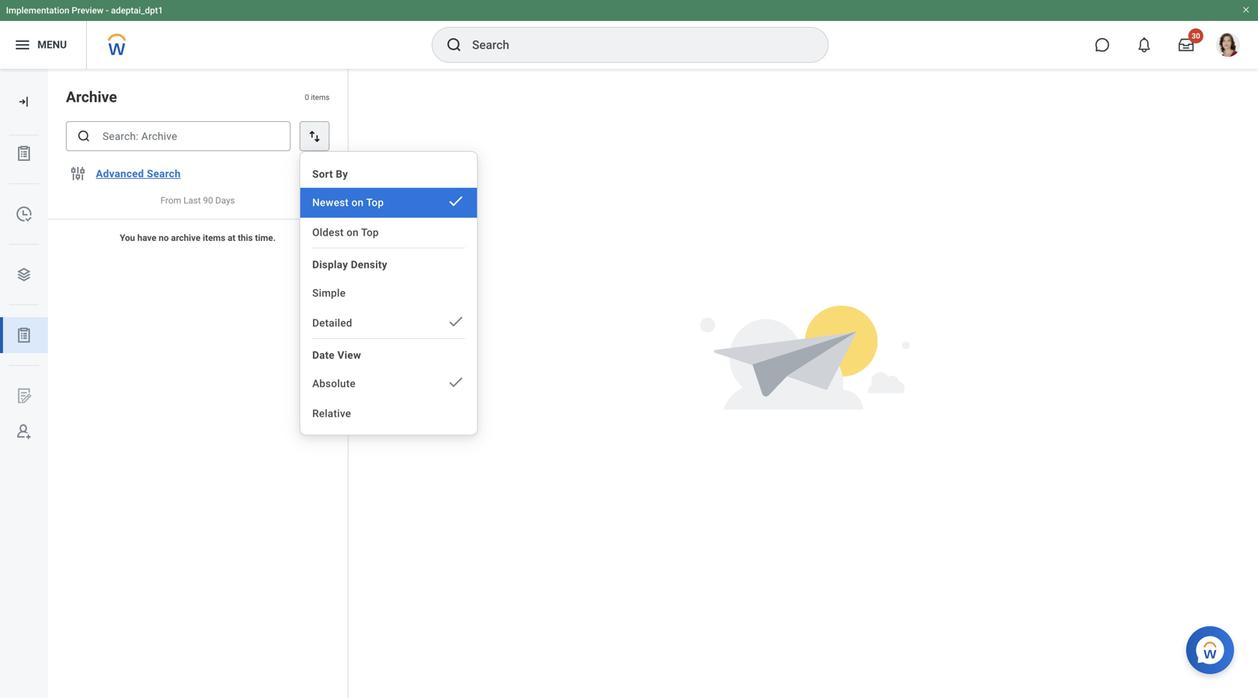 Task type: locate. For each thing, give the bounding box(es) containing it.
preview
[[72, 5, 103, 16]]

check image
[[447, 193, 465, 210], [447, 313, 465, 331], [447, 374, 465, 392]]

check image down "simple" button
[[447, 313, 465, 331]]

0 vertical spatial top
[[366, 197, 384, 209]]

item list element
[[48, 69, 349, 699]]

list
[[0, 136, 48, 450]]

check image up oldest on top button at the top of page
[[447, 193, 465, 210]]

oldest on top
[[312, 227, 379, 239]]

check image up relative button
[[447, 374, 465, 392]]

on
[[352, 197, 364, 209], [347, 227, 359, 239]]

transformation import image
[[16, 94, 31, 109]]

1 vertical spatial top
[[361, 227, 379, 239]]

search image
[[76, 129, 91, 144]]

display
[[312, 259, 348, 271]]

on right "newest" at the top
[[352, 197, 364, 209]]

1 vertical spatial items
[[203, 233, 225, 243]]

check image inside absolute button
[[447, 374, 465, 392]]

simple
[[312, 287, 346, 300]]

sort
[[312, 168, 333, 181]]

newest
[[312, 197, 349, 209]]

-
[[106, 5, 109, 16]]

justify image
[[13, 36, 31, 54]]

0 items
[[305, 93, 330, 102]]

newest on top button
[[300, 188, 477, 218]]

archive
[[66, 88, 117, 106]]

items left at
[[203, 233, 225, 243]]

on right oldest
[[347, 227, 359, 239]]

30
[[1192, 31, 1200, 40]]

close environment banner image
[[1242, 5, 1251, 14]]

clipboard image
[[15, 327, 33, 345]]

view
[[338, 349, 361, 362]]

detailed button
[[300, 309, 477, 339]]

check image for absolute
[[447, 374, 465, 392]]

1 check image from the top
[[447, 193, 465, 210]]

from last 90 days
[[160, 195, 235, 206]]

user plus image
[[15, 423, 33, 441]]

Search: Archive text field
[[66, 121, 291, 151]]

2 vertical spatial check image
[[447, 374, 465, 392]]

you have no archive items at this time.
[[120, 233, 276, 243]]

items
[[311, 93, 330, 102], [203, 233, 225, 243]]

archive
[[171, 233, 201, 243]]

oldest on top button
[[300, 218, 477, 248]]

0 horizontal spatial items
[[203, 233, 225, 243]]

menu banner
[[0, 0, 1258, 69]]

from
[[160, 195, 181, 206]]

top for newest on top
[[366, 197, 384, 209]]

menu
[[300, 158, 477, 429]]

check image inside newest on top button
[[447, 193, 465, 210]]

search image
[[445, 36, 463, 54]]

2 check image from the top
[[447, 313, 465, 331]]

0 vertical spatial check image
[[447, 193, 465, 210]]

3 check image from the top
[[447, 374, 465, 392]]

top
[[366, 197, 384, 209], [361, 227, 379, 239]]

last
[[184, 195, 201, 206]]

days
[[215, 195, 235, 206]]

top up density
[[361, 227, 379, 239]]

check image for detailed
[[447, 313, 465, 331]]

1 vertical spatial check image
[[447, 313, 465, 331]]

1 vertical spatial on
[[347, 227, 359, 239]]

newest on top
[[312, 197, 384, 209]]

1 horizontal spatial items
[[311, 93, 330, 102]]

absolute
[[312, 378, 356, 390]]

display density
[[312, 259, 387, 271]]

0 vertical spatial on
[[352, 197, 364, 209]]

date view
[[312, 349, 361, 362]]

top up oldest on top button at the top of page
[[366, 197, 384, 209]]

adeptai_dpt1
[[111, 5, 163, 16]]

this
[[238, 233, 253, 243]]

profile logan mcneil image
[[1216, 33, 1240, 60]]

items right '0'
[[311, 93, 330, 102]]

check image inside detailed button
[[447, 313, 465, 331]]



Task type: describe. For each thing, give the bounding box(es) containing it.
0
[[305, 93, 309, 102]]

inbox large image
[[1179, 37, 1194, 52]]

menu
[[37, 39, 67, 51]]

sort by
[[312, 168, 348, 181]]

top for oldest on top
[[361, 227, 379, 239]]

by
[[336, 168, 348, 181]]

advanced
[[96, 168, 144, 180]]

Search Workday  search field
[[472, 28, 797, 61]]

check image for newest on top
[[447, 193, 465, 210]]

no
[[159, 233, 169, 243]]

relative button
[[300, 399, 477, 429]]

absolute button
[[300, 369, 477, 399]]

configure image
[[69, 165, 87, 183]]

30 button
[[1170, 28, 1204, 61]]

0 vertical spatial items
[[311, 93, 330, 102]]

simple button
[[300, 279, 477, 309]]

detailed
[[312, 317, 352, 330]]

rename image
[[15, 387, 33, 405]]

advanced search
[[96, 168, 181, 180]]

on for oldest
[[347, 227, 359, 239]]

perspective image
[[15, 266, 33, 284]]

advanced search button
[[90, 159, 187, 189]]

time.
[[255, 233, 276, 243]]

90
[[203, 195, 213, 206]]

menu button
[[0, 21, 86, 69]]

implementation
[[6, 5, 69, 16]]

menu containing sort by
[[300, 158, 477, 429]]

relative
[[312, 408, 351, 420]]

search
[[147, 168, 181, 180]]

implementation preview -   adeptai_dpt1
[[6, 5, 163, 16]]

on for newest
[[352, 197, 364, 209]]

date
[[312, 349, 335, 362]]

at
[[228, 233, 236, 243]]

notifications large image
[[1137, 37, 1152, 52]]

sort image
[[307, 129, 322, 144]]

clock check image
[[15, 205, 33, 223]]

have
[[137, 233, 156, 243]]

clipboard image
[[15, 145, 33, 163]]

you
[[120, 233, 135, 243]]

density
[[351, 259, 387, 271]]

oldest
[[312, 227, 344, 239]]



Task type: vqa. For each thing, say whether or not it's contained in the screenshot.
3 related to Netherlands
no



